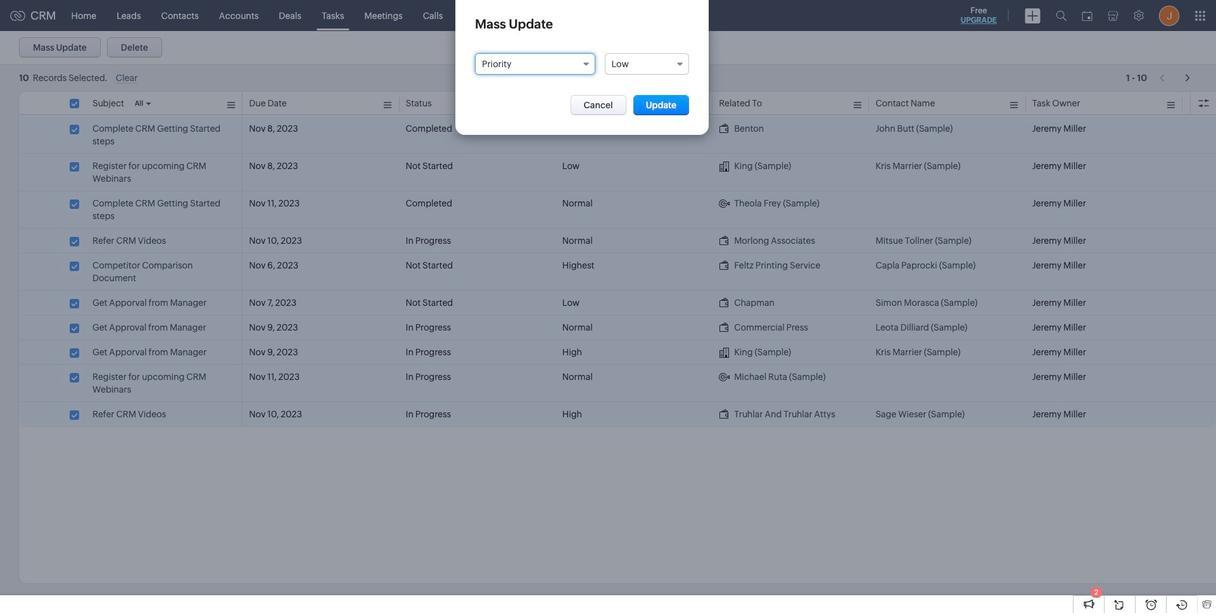 Task type: describe. For each thing, give the bounding box(es) containing it.
calendar image
[[1082, 10, 1093, 21]]

search element
[[1048, 0, 1074, 31]]



Task type: vqa. For each thing, say whether or not it's contained in the screenshot.
Calendar IMAGE
yes



Task type: locate. For each thing, give the bounding box(es) containing it.
create menu image
[[1025, 8, 1041, 23]]

logo image
[[10, 10, 25, 21]]

create menu element
[[1017, 0, 1048, 31]]

row group
[[19, 117, 1216, 427]]

profile image
[[1159, 5, 1179, 26]]

profile element
[[1152, 0, 1187, 31]]

None field
[[475, 53, 595, 75], [605, 53, 689, 75], [475, 53, 595, 75], [605, 53, 689, 75]]

search image
[[1056, 10, 1067, 21]]



